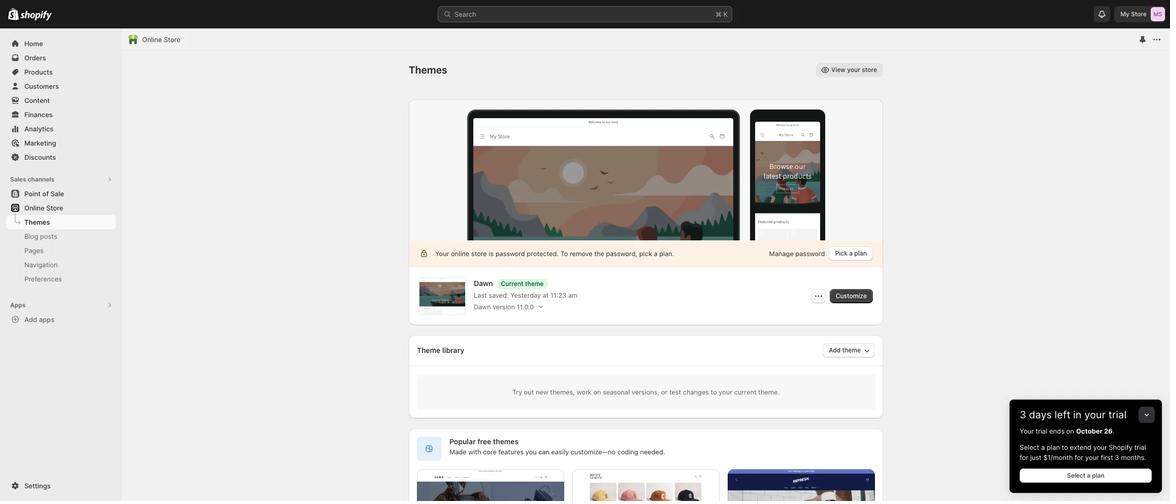 Task type: locate. For each thing, give the bounding box(es) containing it.
1 vertical spatial plan
[[1093, 472, 1105, 480]]

0 vertical spatial a
[[1042, 444, 1045, 452]]

online down the point
[[24, 204, 45, 212]]

navigation link
[[6, 258, 116, 272]]

select
[[1020, 444, 1040, 452], [1068, 472, 1086, 480]]

online store down "point of sale"
[[24, 204, 63, 212]]

sales
[[10, 176, 26, 183]]

$1/month
[[1044, 454, 1073, 462]]

1 vertical spatial store
[[164, 36, 181, 44]]

point
[[24, 190, 41, 198]]

1 horizontal spatial for
[[1075, 454, 1084, 462]]

0 vertical spatial online
[[142, 36, 162, 44]]

1 horizontal spatial online store link
[[142, 35, 181, 45]]

store right online store icon
[[164, 36, 181, 44]]

finances link
[[6, 108, 116, 122]]

0 horizontal spatial a
[[1042, 444, 1045, 452]]

1 for from the left
[[1020, 454, 1029, 462]]

store down sale
[[46, 204, 63, 212]]

blog
[[24, 233, 38, 241]]

store
[[1132, 10, 1147, 18], [164, 36, 181, 44], [46, 204, 63, 212]]

1 vertical spatial trial
[[1036, 428, 1048, 436]]

to
[[1062, 444, 1069, 452]]

for
[[1020, 454, 1029, 462], [1075, 454, 1084, 462]]

your up first
[[1094, 444, 1108, 452]]

select inside select a plan to extend your shopify trial for just $1/month for your first 3 months.
[[1020, 444, 1040, 452]]

your inside dropdown button
[[1085, 409, 1106, 422]]

2 horizontal spatial store
[[1132, 10, 1147, 18]]

2 horizontal spatial trial
[[1135, 444, 1147, 452]]

trial up months.
[[1135, 444, 1147, 452]]

content link
[[6, 93, 116, 108]]

0 horizontal spatial plan
[[1047, 444, 1060, 452]]

home
[[24, 40, 43, 48]]

ends
[[1050, 428, 1065, 436]]

plan down first
[[1093, 472, 1105, 480]]

customers link
[[6, 79, 116, 93]]

0 horizontal spatial store
[[46, 204, 63, 212]]

3
[[1020, 409, 1027, 422], [1115, 454, 1120, 462]]

themes
[[24, 218, 50, 227]]

3 days left in your trial
[[1020, 409, 1127, 422]]

trial inside select a plan to extend your shopify trial for just $1/month for your first 3 months.
[[1135, 444, 1147, 452]]

plan
[[1047, 444, 1060, 452], [1093, 472, 1105, 480]]

select a plan to extend your shopify trial for just $1/month for your first 3 months.
[[1020, 444, 1147, 462]]

0 horizontal spatial for
[[1020, 454, 1029, 462]]

online store link down sale
[[6, 201, 116, 215]]

select for select a plan to extend your shopify trial for just $1/month for your first 3 months.
[[1020, 444, 1040, 452]]

⌘
[[716, 10, 722, 18]]

1 vertical spatial online
[[24, 204, 45, 212]]

a up the just on the bottom right
[[1042, 444, 1045, 452]]

0 vertical spatial plan
[[1047, 444, 1060, 452]]

plan up $1/month
[[1047, 444, 1060, 452]]

your left first
[[1086, 454, 1099, 462]]

your trial ends on october 26 .
[[1020, 428, 1115, 436]]

trial inside 3 days left in your trial dropdown button
[[1109, 409, 1127, 422]]

sales channels
[[10, 176, 54, 183]]

2 for from the left
[[1075, 454, 1084, 462]]

trial up the .
[[1109, 409, 1127, 422]]

online store
[[142, 36, 181, 44], [24, 204, 63, 212]]

select up the just on the bottom right
[[1020, 444, 1040, 452]]

1 horizontal spatial select
[[1068, 472, 1086, 480]]

1 horizontal spatial a
[[1087, 472, 1091, 480]]

for down extend
[[1075, 454, 1084, 462]]

0 vertical spatial trial
[[1109, 409, 1127, 422]]

3 inside dropdown button
[[1020, 409, 1027, 422]]

your up october
[[1085, 409, 1106, 422]]

online store link right online store icon
[[142, 35, 181, 45]]

2 vertical spatial store
[[46, 204, 63, 212]]

apps
[[10, 302, 26, 309]]

1 horizontal spatial shopify image
[[20, 11, 52, 21]]

a down select a plan to extend your shopify trial for just $1/month for your first 3 months.
[[1087, 472, 1091, 480]]

settings
[[24, 483, 51, 491]]

shopify image
[[8, 8, 19, 20], [20, 11, 52, 21]]

1 horizontal spatial online
[[142, 36, 162, 44]]

1 horizontal spatial plan
[[1093, 472, 1105, 480]]

0 horizontal spatial 3
[[1020, 409, 1027, 422]]

online store link
[[142, 35, 181, 45], [6, 201, 116, 215]]

plan for select a plan
[[1093, 472, 1105, 480]]

1 vertical spatial select
[[1068, 472, 1086, 480]]

0 vertical spatial store
[[1132, 10, 1147, 18]]

.
[[1113, 428, 1115, 436]]

1 horizontal spatial trial
[[1109, 409, 1127, 422]]

trial
[[1109, 409, 1127, 422], [1036, 428, 1048, 436], [1135, 444, 1147, 452]]

sales channels button
[[6, 173, 116, 187]]

your
[[1085, 409, 1106, 422], [1094, 444, 1108, 452], [1086, 454, 1099, 462]]

0 horizontal spatial online store link
[[6, 201, 116, 215]]

my store image
[[1151, 7, 1165, 21]]

point of sale
[[24, 190, 64, 198]]

trial right your
[[1036, 428, 1048, 436]]

⌘ k
[[716, 10, 728, 18]]

content
[[24, 97, 50, 105]]

0 vertical spatial your
[[1085, 409, 1106, 422]]

1 vertical spatial 3
[[1115, 454, 1120, 462]]

for left the just on the bottom right
[[1020, 454, 1029, 462]]

orders link
[[6, 51, 116, 65]]

online right online store icon
[[142, 36, 162, 44]]

discounts
[[24, 153, 56, 162]]

3 up your
[[1020, 409, 1027, 422]]

1 horizontal spatial 3
[[1115, 454, 1120, 462]]

0 vertical spatial 3
[[1020, 409, 1027, 422]]

point of sale link
[[6, 187, 116, 201]]

3 right first
[[1115, 454, 1120, 462]]

online
[[142, 36, 162, 44], [24, 204, 45, 212]]

0 vertical spatial online store link
[[142, 35, 181, 45]]

k
[[724, 10, 728, 18]]

0 horizontal spatial online store
[[24, 204, 63, 212]]

1 horizontal spatial store
[[164, 36, 181, 44]]

1 vertical spatial a
[[1087, 472, 1091, 480]]

online store right online store icon
[[142, 36, 181, 44]]

0 horizontal spatial shopify image
[[8, 8, 19, 20]]

2 vertical spatial trial
[[1135, 444, 1147, 452]]

add apps
[[24, 316, 54, 324]]

0 horizontal spatial trial
[[1036, 428, 1048, 436]]

0 horizontal spatial select
[[1020, 444, 1040, 452]]

1 vertical spatial online store link
[[6, 201, 116, 215]]

0 horizontal spatial online
[[24, 204, 45, 212]]

a
[[1042, 444, 1045, 452], [1087, 472, 1091, 480]]

select a plan link
[[1020, 469, 1152, 484]]

0 vertical spatial select
[[1020, 444, 1040, 452]]

select down select a plan to extend your shopify trial for just $1/month for your first 3 months.
[[1068, 472, 1086, 480]]

plan inside select a plan to extend your shopify trial for just $1/month for your first 3 months.
[[1047, 444, 1060, 452]]

shopify
[[1109, 444, 1133, 452]]

0 vertical spatial online store
[[142, 36, 181, 44]]

1 vertical spatial your
[[1094, 444, 1108, 452]]

a inside select a plan to extend your shopify trial for just $1/month for your first 3 months.
[[1042, 444, 1045, 452]]

pages
[[24, 247, 44, 255]]

store right the my
[[1132, 10, 1147, 18]]



Task type: vqa. For each thing, say whether or not it's contained in the screenshot.
2nd for from the right
yes



Task type: describe. For each thing, give the bounding box(es) containing it.
add
[[24, 316, 37, 324]]

orders
[[24, 54, 46, 62]]

my
[[1121, 10, 1130, 18]]

posts
[[40, 233, 57, 241]]

navigation
[[24, 261, 58, 269]]

26
[[1105, 428, 1113, 436]]

1 vertical spatial online store
[[24, 204, 63, 212]]

preferences
[[24, 275, 62, 283]]

customers
[[24, 82, 59, 90]]

3 days left in your trial element
[[1010, 427, 1162, 494]]

1 horizontal spatial online store
[[142, 36, 181, 44]]

on
[[1067, 428, 1075, 436]]

products link
[[6, 65, 116, 79]]

first
[[1101, 454, 1114, 462]]

apps button
[[6, 299, 116, 313]]

3 inside select a plan to extend your shopify trial for just $1/month for your first 3 months.
[[1115, 454, 1120, 462]]

select for select a plan
[[1068, 472, 1086, 480]]

analytics
[[24, 125, 53, 133]]

just
[[1031, 454, 1042, 462]]

channels
[[28, 176, 54, 183]]

finances
[[24, 111, 53, 119]]

home link
[[6, 37, 116, 51]]

add apps button
[[6, 313, 116, 327]]

october
[[1077, 428, 1103, 436]]

blog posts link
[[6, 230, 116, 244]]

marketing
[[24, 139, 56, 147]]

months.
[[1122, 454, 1147, 462]]

in
[[1074, 409, 1082, 422]]

point of sale button
[[0, 187, 122, 201]]

2 vertical spatial your
[[1086, 454, 1099, 462]]

sale
[[50, 190, 64, 198]]

a for select a plan to extend your shopify trial for just $1/month for your first 3 months.
[[1042, 444, 1045, 452]]

plan for select a plan to extend your shopify trial for just $1/month for your first 3 months.
[[1047, 444, 1060, 452]]

online store image
[[128, 35, 138, 45]]

marketing link
[[6, 136, 116, 150]]

my store
[[1121, 10, 1147, 18]]

apps
[[39, 316, 54, 324]]

select a plan
[[1068, 472, 1105, 480]]

search
[[455, 10, 476, 18]]

days
[[1030, 409, 1052, 422]]

extend
[[1070, 444, 1092, 452]]

left
[[1055, 409, 1071, 422]]

themes link
[[6, 215, 116, 230]]

pages link
[[6, 244, 116, 258]]

blog posts
[[24, 233, 57, 241]]

a for select a plan
[[1087, 472, 1091, 480]]

discounts link
[[6, 150, 116, 165]]

your
[[1020, 428, 1034, 436]]

settings link
[[6, 480, 116, 494]]

products
[[24, 68, 53, 76]]

preferences link
[[6, 272, 116, 287]]

of
[[42, 190, 49, 198]]

3 days left in your trial button
[[1010, 400, 1162, 422]]

analytics link
[[6, 122, 116, 136]]



